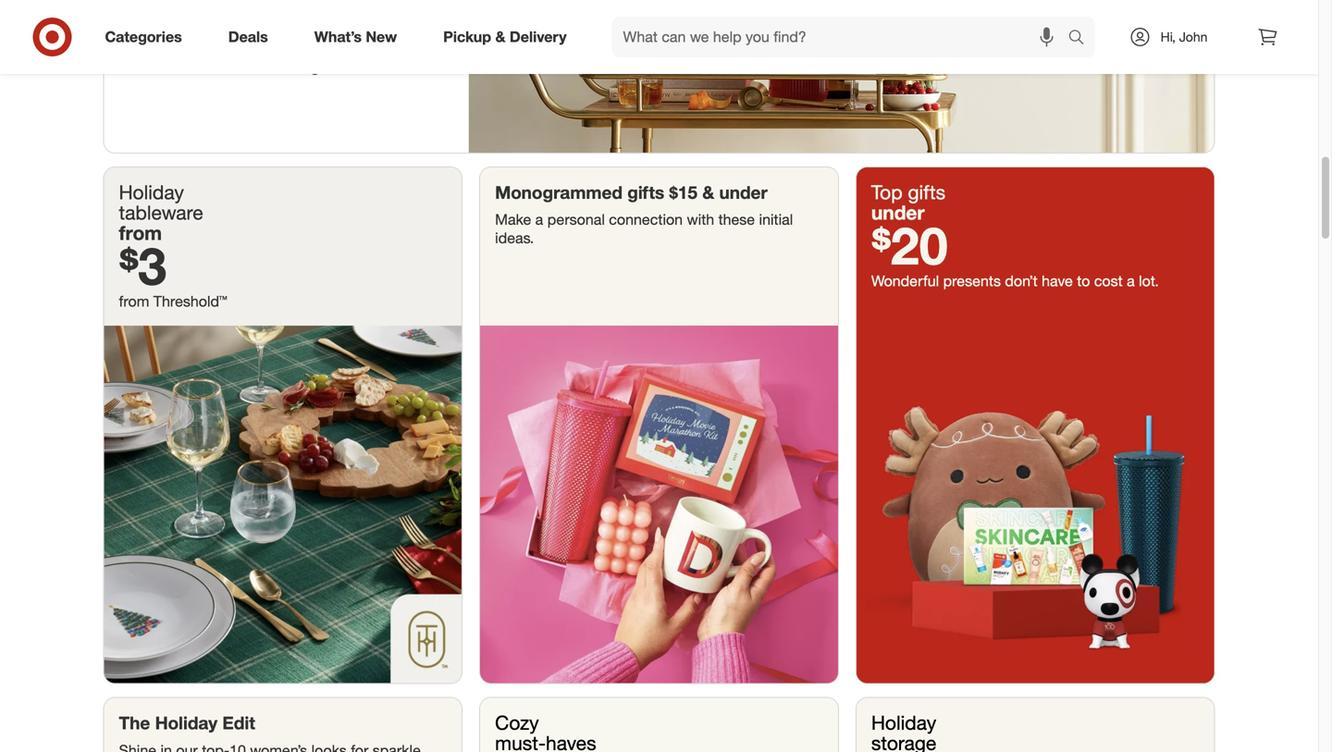 Task type: locate. For each thing, give the bounding box(es) containing it.
holiday link
[[856, 698, 1214, 752]]

0 vertical spatial a
[[535, 211, 543, 229]]

from
[[119, 221, 162, 245], [119, 292, 149, 310]]

a left lot.
[[1127, 272, 1135, 290]]

under up these
[[719, 182, 768, 203]]

gifts inside monogrammed gifts $15 & under make a personal connection with these initial ideas.
[[627, 182, 664, 203]]

search
[[1060, 30, 1104, 48]]

& inside monogrammed gifts $15 & under make a personal connection with these initial ideas.
[[702, 182, 714, 203]]

gifts right top
[[908, 180, 946, 204]]

$15
[[669, 182, 697, 203]]

& for monogrammed gifts $15 & under make a personal connection with these initial ideas.
[[702, 182, 714, 203]]

1 from from the top
[[119, 221, 162, 245]]

under up wonderful
[[871, 201, 925, 224]]

1 horizontal spatial under
[[871, 201, 925, 224]]

from left threshold
[[119, 292, 149, 310]]

a
[[535, 211, 543, 229], [1127, 272, 1135, 290]]

0 horizontal spatial &
[[289, 33, 300, 54]]

gifts up connection
[[627, 182, 664, 203]]

1 vertical spatial from
[[119, 292, 149, 310]]

&
[[495, 28, 505, 46], [289, 33, 300, 54], [702, 182, 714, 203]]

gifts
[[908, 180, 946, 204], [627, 182, 664, 203]]

carts,
[[171, 33, 215, 54]]

threshold
[[153, 292, 219, 310]]

1 horizontal spatial &
[[495, 28, 505, 46]]

pickup & delivery link
[[427, 17, 590, 57]]

holiday
[[119, 180, 184, 204], [871, 711, 936, 735], [155, 712, 218, 734]]

or
[[325, 54, 341, 75]]

a for gifts
[[535, 211, 543, 229]]

holiday for holiday
[[871, 711, 936, 735]]

from up "from threshold ™"
[[119, 221, 162, 245]]

0 horizontal spatial under
[[719, 182, 768, 203]]

0 vertical spatial from
[[119, 221, 162, 245]]

0 horizontal spatial a
[[535, 211, 543, 229]]

2 horizontal spatial &
[[702, 182, 714, 203]]

presents
[[943, 272, 1001, 290]]

& right pickup
[[495, 28, 505, 46]]

tableware
[[119, 201, 203, 224]]

cozy
[[495, 711, 539, 735]]

a right make
[[535, 211, 543, 229]]

& left decor at the top left of the page
[[289, 33, 300, 54]]

1 horizontal spatial gifts
[[908, 180, 946, 204]]

barware
[[220, 33, 284, 54]]

& inside "link"
[[495, 28, 505, 46]]

personal
[[547, 211, 605, 229]]

1 vertical spatial a
[[1127, 272, 1135, 290]]

pickup & delivery
[[443, 28, 567, 46]]

the holiday edit
[[119, 712, 255, 734]]

™
[[219, 292, 227, 310]]

these
[[718, 211, 755, 229]]

2 from from the top
[[119, 292, 149, 310]]

a inside monogrammed gifts $15 & under make a personal connection with these initial ideas.
[[535, 211, 543, 229]]

from inside holiday tableware from
[[119, 221, 162, 245]]

& inside bar carts, barware & decor for festive celebrations big or small.
[[289, 33, 300, 54]]

connection
[[609, 211, 683, 229]]

for
[[355, 33, 376, 54]]

edit
[[222, 712, 255, 734]]

under
[[719, 182, 768, 203], [871, 201, 925, 224]]

bar
[[139, 33, 166, 54]]

from threshold ™
[[119, 292, 227, 310]]

0 horizontal spatial gifts
[[627, 182, 664, 203]]

& right $15
[[702, 182, 714, 203]]

with
[[687, 211, 714, 229]]

What can we help you find? suggestions appear below search field
[[612, 17, 1073, 57]]

top
[[871, 180, 902, 204]]

holiday inside holiday tableware from
[[119, 180, 184, 204]]

new
[[366, 28, 397, 46]]

a for presents
[[1127, 272, 1135, 290]]

hi,
[[1161, 29, 1176, 45]]

wonderful presents don't have to cost a lot.
[[871, 272, 1159, 290]]

gifts inside top gifts under
[[908, 180, 946, 204]]

1 horizontal spatial a
[[1127, 272, 1135, 290]]

bar carts, barware & decor for festive celebrations big or small.
[[139, 33, 391, 75]]

deals
[[228, 28, 268, 46]]

what's new link
[[299, 17, 420, 57]]



Task type: vqa. For each thing, say whether or not it's contained in the screenshot.
#targetstyle preview 1 icon
no



Task type: describe. For each thing, give the bounding box(es) containing it.
make
[[495, 211, 531, 229]]

small.
[[346, 54, 391, 75]]

holiday for holiday tableware from
[[119, 180, 184, 204]]

under inside top gifts under
[[871, 201, 925, 224]]

delivery
[[510, 28, 567, 46]]

under inside monogrammed gifts $15 & under make a personal connection with these initial ideas.
[[719, 182, 768, 203]]

initial
[[759, 211, 793, 229]]

don't
[[1005, 272, 1038, 290]]

ideas.
[[495, 229, 534, 247]]

monogrammed gifts $15 & under make a personal connection with these initial ideas.
[[495, 182, 793, 247]]

categories link
[[89, 17, 205, 57]]

to
[[1077, 272, 1090, 290]]

decor
[[305, 33, 350, 54]]

wonderful
[[871, 272, 939, 290]]

celebrations
[[195, 54, 291, 75]]

lot.
[[1139, 272, 1159, 290]]

have
[[1042, 272, 1073, 290]]

holiday tableware from
[[119, 180, 203, 245]]

$3
[[119, 234, 167, 297]]

festive
[[139, 54, 190, 75]]

$20
[[871, 214, 948, 277]]

cozy link
[[480, 698, 838, 752]]

what's
[[314, 28, 362, 46]]

big
[[296, 54, 320, 75]]

& for bar carts, barware & decor for festive celebrations big or small.
[[289, 33, 300, 54]]

deals link
[[212, 17, 291, 57]]

monogrammed
[[495, 182, 623, 203]]

cost
[[1094, 272, 1123, 290]]

what's new
[[314, 28, 397, 46]]

the
[[119, 712, 150, 734]]

categories
[[105, 28, 182, 46]]

the holiday edit link
[[104, 698, 462, 752]]

search button
[[1060, 17, 1104, 61]]

top gifts under
[[871, 180, 946, 224]]

hi, john
[[1161, 29, 1208, 45]]

john
[[1179, 29, 1208, 45]]

pickup
[[443, 28, 491, 46]]

gifts for $15
[[627, 182, 664, 203]]

gifts for under
[[908, 180, 946, 204]]



